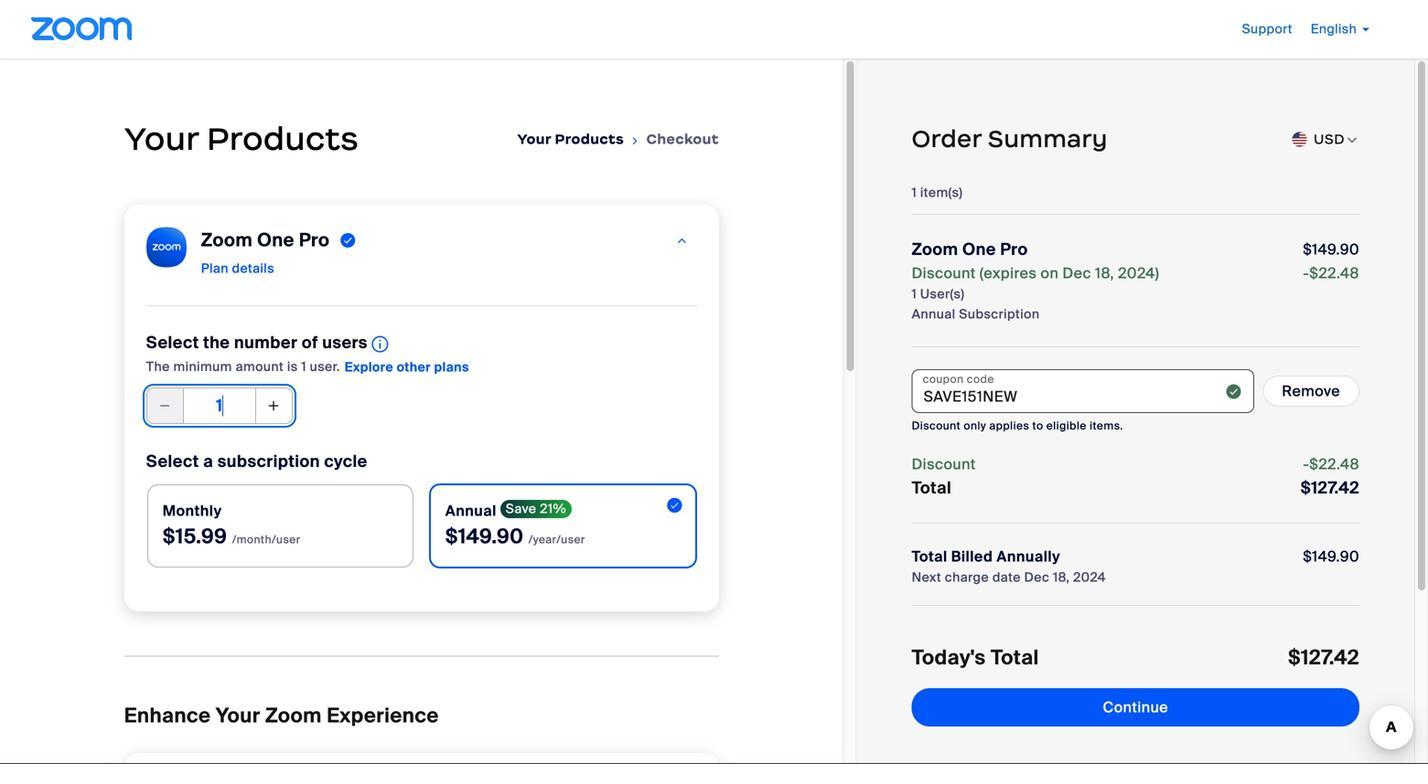 Task type: locate. For each thing, give the bounding box(es) containing it.
1 left user(s)
[[912, 286, 917, 303]]

0 horizontal spatial may
[[1006, 611, 1032, 628]]

2 vertical spatial discount
[[912, 455, 976, 474]]

1 horizontal spatial annual
[[912, 306, 956, 323]]

0 vertical spatial be
[[1036, 611, 1052, 628]]

2 total from the top
[[912, 548, 948, 567]]

discount down only
[[912, 455, 976, 474]]

2 vertical spatial on
[[1175, 650, 1191, 667]]

today's
[[912, 646, 986, 672]]

may up you
[[1006, 611, 1032, 628]]

$22.48
[[1310, 264, 1360, 283], [1310, 455, 1360, 474]]

be up 'provide.'
[[1036, 611, 1052, 628]]

total up billed
[[912, 478, 952, 499]]

the up different
[[1256, 611, 1277, 628]]

2 $22.48 from the top
[[1310, 455, 1360, 474]]

2 vertical spatial 1
[[301, 359, 306, 376]]

$127.42
[[1301, 478, 1360, 499], [1288, 646, 1360, 672]]

1 vertical spatial the
[[1256, 611, 1277, 628]]

charge down billed
[[945, 570, 989, 587]]

on
[[1041, 264, 1059, 283], [1237, 611, 1252, 628], [1175, 650, 1191, 667]]

0 vertical spatial select
[[146, 333, 199, 354]]

zoom one pro plan image
[[676, 229, 689, 254]]

1 horizontal spatial charge
[[1126, 630, 1170, 647]]

1 horizontal spatial amount
[[912, 650, 960, 667]]

zoom one pro up details
[[201, 229, 330, 252]]

0 vertical spatial on
[[1041, 264, 1059, 283]]

zoom one pro for the
[[201, 229, 330, 252]]

2 horizontal spatial on
[[1237, 611, 1252, 628]]

1 horizontal spatial products
[[555, 130, 624, 148]]

1 vertical spatial dec
[[1024, 570, 1050, 587]]

pro up (expires
[[1000, 239, 1028, 260]]

0 vertical spatial may
[[1006, 611, 1032, 628]]

annual down user(s)
[[912, 306, 956, 323]]

discount up user(s)
[[912, 264, 976, 283]]

1 horizontal spatial pro
[[1000, 239, 1028, 260]]

select for minimum
[[146, 333, 199, 354]]

1 vertical spatial amount
[[912, 650, 960, 667]]

monthly
[[163, 502, 222, 521]]

zoom for today's
[[912, 239, 958, 260]]

english link
[[1311, 21, 1370, 38]]

amount down select the number of users
[[236, 359, 284, 376]]

monthly $15.99 /month/user
[[163, 502, 301, 550]]

your products
[[124, 119, 359, 159], [517, 130, 624, 148]]

1 vertical spatial 1
[[912, 286, 917, 303]]

0 vertical spatial $22.48
[[1310, 264, 1360, 283]]

shown
[[963, 650, 1004, 667]]

to inside the your purchase may be subject to local taxes based on the billing information you provide. the final charge may be different than the amount shown here and will be displayed on your invoice.
[[1106, 611, 1119, 628]]

one up (expires
[[963, 239, 996, 260]]

zoom one pro select the number of users 1 decrease image
[[157, 394, 173, 419]]

21%
[[540, 501, 566, 518]]

pro for today's total
[[1000, 239, 1028, 260]]

the
[[203, 333, 230, 354], [1256, 611, 1277, 628], [1312, 630, 1333, 647]]

0 vertical spatial to
[[1033, 419, 1044, 433]]

1 horizontal spatial the
[[1068, 630, 1092, 647]]

0 horizontal spatial products
[[207, 119, 359, 159]]

1 left item(s)
[[912, 184, 917, 201]]

next charge date dec 18, 2024
[[912, 570, 1106, 587]]

0 horizontal spatial amount
[[236, 359, 284, 376]]

subscription inside 1 user(s) annual subscription
[[959, 306, 1040, 323]]

amount down information
[[912, 650, 960, 667]]

number
[[234, 333, 298, 354]]

subscription down zoom one pro select the number of users 1 increase icon
[[218, 452, 320, 473]]

may down taxes
[[1174, 630, 1200, 647]]

select inside application
[[146, 333, 199, 354]]

pro
[[299, 229, 330, 252], [1000, 239, 1028, 260]]

discount left only
[[912, 419, 961, 433]]

1 horizontal spatial be
[[1091, 650, 1107, 667]]

zoom one pro
[[201, 229, 330, 252], [912, 239, 1028, 260]]

2 select from the top
[[146, 452, 199, 473]]

summary
[[988, 124, 1108, 154]]

1 total from the top
[[912, 478, 952, 499]]

be
[[1036, 611, 1052, 628], [1203, 630, 1219, 647], [1091, 650, 1107, 667]]

usd button
[[1314, 125, 1345, 153]]

1 vertical spatial discount
[[912, 419, 961, 433]]

checkout
[[647, 130, 719, 148]]

support link
[[1242, 21, 1293, 38]]

discount
[[912, 264, 976, 283], [912, 419, 961, 433], [912, 455, 976, 474]]

usd
[[1314, 130, 1345, 148]]

0 vertical spatial 18,
[[1095, 264, 1114, 283]]

on left your
[[1175, 650, 1191, 667]]

0 horizontal spatial the
[[146, 359, 170, 376]]

0 horizontal spatial zoom
[[201, 229, 253, 252]]

1 horizontal spatial 18,
[[1095, 264, 1114, 283]]

18,
[[1095, 264, 1114, 283], [1053, 570, 1070, 587]]

0 horizontal spatial 18,
[[1053, 570, 1070, 587]]

1 vertical spatial 18,
[[1053, 570, 1070, 587]]

next
[[912, 570, 942, 587]]

on right (expires
[[1041, 264, 1059, 283]]

$22.48 for discount
[[1310, 455, 1360, 474]]

the right than
[[1312, 630, 1333, 647]]

your inside the your purchase may be subject to local taxes based on the billing information you provide. the final charge may be different than the amount shown here and will be displayed on your invoice.
[[912, 611, 940, 628]]

0 vertical spatial 1
[[912, 184, 917, 201]]

1 horizontal spatial on
[[1175, 650, 1191, 667]]

provide.
[[1014, 630, 1065, 647]]

zoom up plan details
[[201, 229, 253, 252]]

1 horizontal spatial one
[[963, 239, 996, 260]]

0 vertical spatial $127.42
[[1301, 478, 1360, 499]]

$149.90 for zoom one pro
[[1303, 240, 1360, 259]]

1 inside 1 user(s) annual subscription
[[912, 286, 917, 303]]

you
[[988, 630, 1011, 647]]

charge up "displayed" on the right of page
[[1126, 630, 1170, 647]]

annual
[[912, 306, 956, 323], [445, 502, 497, 521]]

be down based
[[1203, 630, 1219, 647]]

subscription
[[959, 306, 1040, 323], [218, 452, 320, 473]]

0 vertical spatial the
[[203, 333, 230, 354]]

2024
[[1073, 570, 1106, 587]]

success image
[[341, 230, 356, 252]]

18, for 2024)
[[1095, 264, 1114, 283]]

1
[[912, 184, 917, 201], [912, 286, 917, 303], [301, 359, 306, 376]]

charge
[[945, 570, 989, 587], [1126, 630, 1170, 647]]

annual inside the annual save 21% $149.90 /year/user
[[445, 502, 497, 521]]

1 horizontal spatial dec
[[1063, 264, 1092, 283]]

2024)
[[1118, 264, 1159, 283]]

select
[[146, 333, 199, 354], [146, 452, 199, 473]]

dec
[[1063, 264, 1092, 283], [1024, 570, 1050, 587]]

0 horizontal spatial one
[[257, 229, 295, 252]]

continue
[[1103, 699, 1169, 718]]

annual inside 1 user(s) annual subscription
[[912, 306, 956, 323]]

0 horizontal spatial annual
[[445, 502, 497, 521]]

1 $22.48 from the top
[[1310, 264, 1360, 283]]

1 horizontal spatial your products
[[517, 130, 624, 148]]

1 vertical spatial be
[[1203, 630, 1219, 647]]

zoom one pro select the number of users 1 increase image
[[266, 394, 281, 419]]

1 horizontal spatial zoom one pro
[[912, 239, 1028, 260]]

1 vertical spatial annual
[[445, 502, 497, 521]]

to
[[1033, 419, 1044, 433], [1106, 611, 1119, 628]]

1 vertical spatial $127.42
[[1288, 646, 1360, 672]]

1 horizontal spatial zoom
[[265, 704, 322, 730]]

1 right is
[[301, 359, 306, 376]]

1 vertical spatial subscription
[[218, 452, 320, 473]]

displayed
[[1110, 650, 1171, 667]]

1 vertical spatial may
[[1174, 630, 1200, 647]]

remove
[[1282, 382, 1340, 401]]

2 horizontal spatial zoom
[[912, 239, 958, 260]]

dec for on
[[1063, 264, 1092, 283]]

0 vertical spatial amount
[[236, 359, 284, 376]]

on up different
[[1237, 611, 1252, 628]]

the inside the your purchase may be subject to local taxes based on the billing information you provide. the final charge may be different than the amount shown here and will be displayed on your invoice.
[[1068, 630, 1092, 647]]

select the number of users
[[146, 333, 372, 354]]

zoom left experience
[[265, 704, 322, 730]]

0 vertical spatial total
[[912, 478, 952, 499]]

1 vertical spatial charge
[[1126, 630, 1170, 647]]

products
[[207, 119, 359, 159], [555, 130, 624, 148]]

billed
[[951, 548, 993, 567]]

2 horizontal spatial be
[[1203, 630, 1219, 647]]

1 for 1 user(s) annual subscription
[[912, 286, 917, 303]]

select up minimum
[[146, 333, 199, 354]]

0 vertical spatial subscription
[[959, 306, 1040, 323]]

information
[[912, 630, 985, 647]]

taxes
[[1156, 611, 1190, 628]]

today's total
[[912, 646, 1039, 672]]

1 vertical spatial the
[[1068, 630, 1092, 647]]

zoom one billing cycle option group
[[146, 484, 697, 569]]

products inside "breadcrumb" navigation
[[555, 130, 624, 148]]

zoom
[[201, 229, 253, 252], [912, 239, 958, 260], [265, 704, 322, 730]]

18, left 2024) at right top
[[1095, 264, 1114, 283]]

0 vertical spatial discount
[[912, 264, 976, 283]]

0 vertical spatial the
[[146, 359, 170, 376]]

zoom one pro up (expires
[[912, 239, 1028, 260]]

2 horizontal spatial the
[[1312, 630, 1333, 647]]

the up the zoom one pro select the number of users 1 decrease icon
[[146, 359, 170, 376]]

0 vertical spatial annual
[[912, 306, 956, 323]]

the up minimum
[[203, 333, 230, 354]]

1 select from the top
[[146, 333, 199, 354]]

1 user(s) annual subscription
[[912, 286, 1040, 323]]

right image
[[630, 132, 641, 150]]

annual left save
[[445, 502, 497, 521]]

zoom up user(s)
[[912, 239, 958, 260]]

18, left 2024
[[1053, 570, 1070, 587]]

the minimum amount is 1 user. explore other plans
[[146, 359, 469, 376]]

final
[[1095, 630, 1123, 647]]

0 horizontal spatial on
[[1041, 264, 1059, 283]]

to up final
[[1106, 611, 1119, 628]]

select left a
[[146, 452, 199, 473]]

the
[[146, 359, 170, 376], [1068, 630, 1092, 647]]

subscription down (expires
[[959, 306, 1040, 323]]

total up next
[[912, 548, 948, 567]]

amount
[[236, 359, 284, 376], [912, 650, 960, 667]]

english
[[1311, 21, 1357, 38]]

pro left "success" icon
[[299, 229, 330, 252]]

0 horizontal spatial the
[[203, 333, 230, 354]]

2 discount from the top
[[912, 419, 961, 433]]

1 item(s)
[[912, 184, 963, 201]]

1 vertical spatial $22.48
[[1310, 455, 1360, 474]]

1 vertical spatial select
[[146, 452, 199, 473]]

$15.99
[[163, 524, 227, 550]]

items.
[[1090, 419, 1123, 433]]

0 vertical spatial dec
[[1063, 264, 1092, 283]]

1 horizontal spatial to
[[1106, 611, 1119, 628]]

1 vertical spatial to
[[1106, 611, 1119, 628]]

date
[[993, 570, 1021, 587]]

$149.90
[[1303, 240, 1360, 259], [445, 524, 524, 550], [1303, 548, 1360, 567]]

zoom for select
[[201, 229, 253, 252]]

to right applies
[[1033, 419, 1044, 433]]

dec left 2024) at right top
[[1063, 264, 1092, 283]]

0 horizontal spatial dec
[[1024, 570, 1050, 587]]

1 vertical spatial on
[[1237, 611, 1252, 628]]

total
[[912, 478, 952, 499], [912, 548, 948, 567]]

0 horizontal spatial pro
[[299, 229, 330, 252]]

1 discount from the top
[[912, 264, 976, 283]]

experience
[[327, 704, 439, 730]]

1 horizontal spatial subscription
[[959, 306, 1040, 323]]

the down subject
[[1068, 630, 1092, 647]]

dec down annually
[[1024, 570, 1050, 587]]

0 horizontal spatial zoom one pro
[[201, 229, 330, 252]]

/month/user
[[232, 533, 301, 547]]

your
[[124, 119, 199, 159], [517, 130, 551, 148], [912, 611, 940, 628], [216, 704, 260, 730]]

your products link
[[517, 130, 624, 148]]

one up details
[[257, 229, 295, 252]]

based
[[1194, 611, 1233, 628]]

1 vertical spatial total
[[912, 548, 948, 567]]

your
[[1194, 650, 1221, 667]]

one
[[257, 229, 295, 252], [963, 239, 996, 260]]

0 vertical spatial charge
[[945, 570, 989, 587]]

be down final
[[1091, 650, 1107, 667]]

annual save 21% $149.90 /year/user
[[445, 501, 585, 550]]



Task type: describe. For each thing, give the bounding box(es) containing it.
enhance
[[124, 704, 211, 730]]

$127.42 for today's total
[[1288, 646, 1360, 672]]

one for the
[[257, 229, 295, 252]]

is
[[287, 359, 298, 376]]

explore
[[345, 359, 393, 376]]

enhance your zoom experience
[[124, 704, 439, 730]]

eligible
[[1047, 419, 1087, 433]]

plan
[[201, 260, 229, 277]]

total for total billed annually
[[912, 548, 948, 567]]

discount for discount  (expires on dec 18, 2024)
[[912, 264, 976, 283]]

3 discount from the top
[[912, 455, 976, 474]]

only
[[964, 419, 986, 433]]

1 for 1 item(s)
[[912, 184, 917, 201]]

your products inside "breadcrumb" navigation
[[517, 130, 624, 148]]

continue button
[[912, 689, 1360, 727]]

the inside the minimum amount is 1 user. explore other plans
[[146, 359, 170, 376]]

pro for select the number of users
[[299, 229, 330, 252]]

select a subscription cycle
[[146, 452, 368, 473]]

18, for 2024
[[1053, 570, 1070, 587]]

invoice.
[[1225, 650, 1273, 667]]

billing
[[1280, 611, 1318, 628]]

zoom one pro for total
[[912, 239, 1028, 260]]

subject
[[1056, 611, 1103, 628]]

discount for discount only applies to eligible items.
[[912, 419, 961, 433]]

total
[[991, 646, 1039, 672]]

minimum
[[173, 359, 232, 376]]

secure trust image
[[1063, 723, 1209, 765]]

your inside "breadcrumb" navigation
[[517, 130, 551, 148]]

1 inside the minimum amount is 1 user. explore other plans
[[301, 359, 306, 376]]

zoom one pro Select the number of users text field
[[146, 388, 293, 425]]

your purchase may be subject to local taxes based on the billing information you provide. the final charge may be different than the amount shown here and will be displayed on your invoice.
[[912, 611, 1333, 667]]

will
[[1067, 650, 1087, 667]]

local
[[1122, 611, 1153, 628]]

annually
[[997, 548, 1061, 567]]

explore other plans button
[[345, 359, 469, 377]]

users
[[322, 333, 368, 354]]

select the number of users application
[[146, 331, 389, 357]]

checkout link
[[647, 130, 719, 148]]

2 vertical spatial be
[[1091, 650, 1107, 667]]

$149.90 for total billed annually
[[1303, 548, 1360, 567]]

different
[[1223, 630, 1277, 647]]

other
[[397, 359, 431, 376]]

(expires
[[980, 264, 1037, 283]]

save
[[506, 501, 537, 518]]

remove button
[[1263, 376, 1360, 407]]

code
[[967, 372, 994, 387]]

total for total
[[912, 478, 952, 499]]

user(s)
[[920, 286, 965, 303]]

2 vertical spatial the
[[1312, 630, 1333, 647]]

plans
[[434, 359, 469, 376]]

$149.90 inside the annual save 21% $149.90 /year/user
[[445, 524, 524, 550]]

coupon
[[923, 372, 964, 387]]

total billed annually
[[912, 548, 1061, 567]]

0 horizontal spatial charge
[[945, 570, 989, 587]]

and
[[1040, 650, 1063, 667]]

coupon code
[[923, 372, 994, 387]]

0 horizontal spatial to
[[1033, 419, 1044, 433]]

cycle
[[324, 452, 368, 473]]

the inside application
[[203, 333, 230, 354]]

$127.42 for total
[[1301, 478, 1360, 499]]

discount only applies to eligible items.
[[912, 419, 1123, 433]]

applies
[[989, 419, 1030, 433]]

support
[[1242, 21, 1293, 38]]

breadcrumb navigation
[[517, 130, 719, 150]]

zoom one image
[[146, 227, 186, 268]]

plan details button
[[201, 254, 274, 284]]

0 horizontal spatial be
[[1036, 611, 1052, 628]]

discount  (expires on dec 18, 2024)
[[912, 264, 1159, 283]]

0 horizontal spatial subscription
[[218, 452, 320, 473]]

0 horizontal spatial your products
[[124, 119, 359, 159]]

1 horizontal spatial the
[[1256, 611, 1277, 628]]

amount inside the minimum amount is 1 user. explore other plans
[[236, 359, 284, 376]]

dec for date
[[1024, 570, 1050, 587]]

of
[[302, 333, 318, 354]]

coupon code text field
[[912, 370, 1254, 414]]

zoom logo image
[[31, 17, 132, 40]]

user.
[[310, 359, 340, 376]]

/year/user
[[529, 533, 585, 547]]

one for total
[[963, 239, 996, 260]]

1 horizontal spatial may
[[1174, 630, 1200, 647]]

$22.48 for discount  (expires on dec 18, 2024)
[[1310, 264, 1360, 283]]

order
[[912, 124, 982, 154]]

amount inside the your purchase may be subject to local taxes based on the billing information you provide. the final charge may be different than the amount shown here and will be displayed on your invoice.
[[912, 650, 960, 667]]

show options image
[[1345, 133, 1360, 148]]

charge inside the your purchase may be subject to local taxes based on the billing information you provide. the final charge may be different than the amount shown here and will be displayed on your invoice.
[[1126, 630, 1170, 647]]

here
[[1008, 650, 1036, 667]]

order summary
[[912, 124, 1108, 154]]

details
[[232, 260, 274, 277]]

a
[[203, 452, 213, 473]]

select for $15.99
[[146, 452, 199, 473]]

plan details
[[201, 260, 274, 277]]

item(s)
[[920, 184, 963, 201]]

than
[[1280, 630, 1309, 647]]

purchase
[[944, 611, 1003, 628]]



Task type: vqa. For each thing, say whether or not it's contained in the screenshot.
support link
yes



